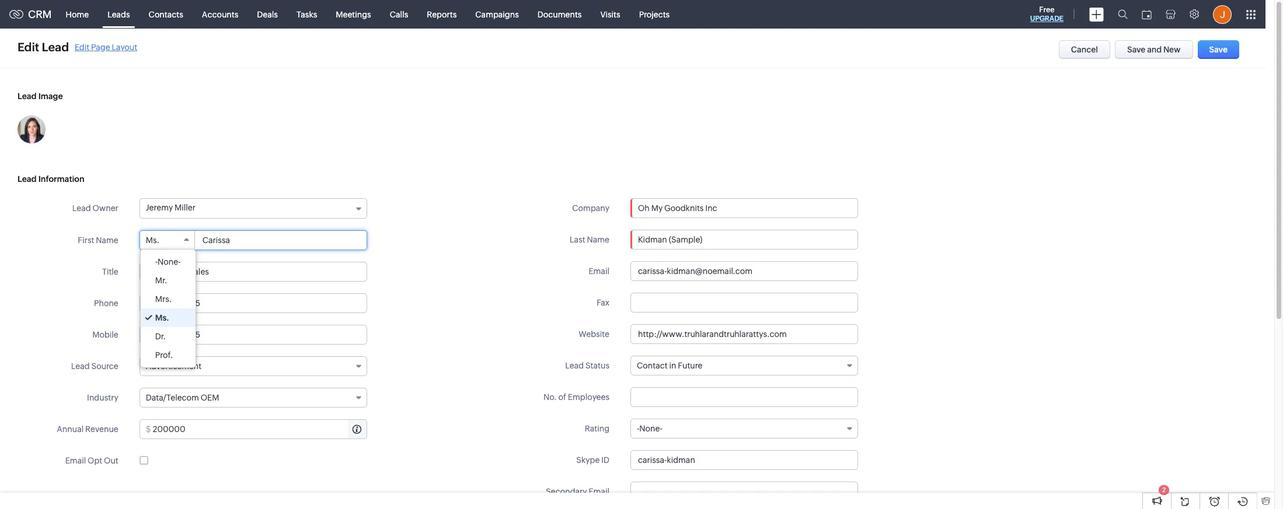 Task type: vqa. For each thing, say whether or not it's contained in the screenshot.
'CHAT'
no



Task type: describe. For each thing, give the bounding box(es) containing it.
accounts link
[[193, 0, 248, 28]]

visits
[[600, 10, 620, 19]]

deals link
[[248, 0, 287, 28]]

campaigns link
[[466, 0, 528, 28]]

dr. option
[[141, 327, 195, 346]]

annual revenue
[[57, 425, 118, 434]]

secondary
[[546, 487, 587, 497]]

crm link
[[9, 8, 52, 20]]

first name
[[78, 236, 118, 245]]

owner
[[93, 204, 118, 213]]

prof. option
[[141, 346, 195, 365]]

lead for lead source
[[71, 362, 90, 371]]

visits link
[[591, 0, 630, 28]]

profile element
[[1206, 0, 1239, 28]]

contacts link
[[139, 0, 193, 28]]

lead status
[[565, 361, 609, 371]]

Data/Telecom OEM field
[[139, 388, 367, 408]]

name for first name
[[96, 236, 118, 245]]

and
[[1147, 45, 1162, 54]]

list box containing -none-
[[141, 250, 195, 368]]

- inside field
[[637, 424, 639, 434]]

campaigns
[[475, 10, 519, 19]]

Ms. field
[[140, 231, 195, 250]]

-None- field
[[630, 419, 858, 439]]

email opt out
[[65, 456, 118, 466]]

mr.
[[155, 276, 167, 285]]

home
[[66, 10, 89, 19]]

of
[[558, 393, 566, 402]]

create menu image
[[1089, 7, 1104, 21]]

cancel
[[1071, 45, 1098, 54]]

lead for lead status
[[565, 361, 584, 371]]

-none- inside -none- field
[[637, 424, 662, 434]]

status
[[585, 361, 609, 371]]

page
[[91, 42, 110, 52]]

dr.
[[155, 332, 166, 341]]

lead for lead owner
[[72, 204, 91, 213]]

edit inside edit lead edit page layout
[[75, 42, 89, 52]]

phone
[[94, 299, 118, 308]]

image image
[[18, 116, 46, 144]]

mrs.
[[155, 295, 172, 304]]

save and new button
[[1115, 40, 1193, 59]]

miller
[[175, 203, 196, 212]]

image
[[38, 92, 63, 101]]

leads
[[107, 10, 130, 19]]

0 horizontal spatial edit
[[18, 40, 39, 54]]

mobile
[[92, 330, 118, 340]]

search image
[[1118, 9, 1128, 19]]

skype id
[[576, 456, 609, 465]]

email for email opt out
[[65, 456, 86, 466]]

email for email
[[589, 267, 609, 276]]

reports link
[[418, 0, 466, 28]]

data/telecom oem
[[146, 393, 219, 403]]

no.
[[543, 393, 557, 402]]

ms. inside ms. field
[[146, 236, 159, 245]]

website
[[579, 330, 609, 339]]

ms. inside ms. option
[[155, 313, 169, 323]]

leads link
[[98, 0, 139, 28]]

free
[[1039, 5, 1055, 14]]

source
[[91, 362, 118, 371]]

rating
[[585, 424, 609, 434]]

documents
[[538, 10, 582, 19]]

data/telecom
[[146, 393, 199, 403]]

lead image
[[18, 92, 63, 101]]

out
[[104, 456, 118, 466]]

lead down crm on the top of the page
[[42, 40, 69, 54]]

layout
[[112, 42, 137, 52]]

oem
[[201, 393, 219, 403]]



Task type: locate. For each thing, give the bounding box(es) containing it.
lead source
[[71, 362, 118, 371]]

information
[[38, 175, 84, 184]]

employees
[[568, 393, 609, 402]]

ms. option
[[141, 309, 195, 327]]

advertisement
[[146, 362, 202, 371]]

edit page layout link
[[75, 42, 137, 52]]

name right 'last'
[[587, 235, 609, 245]]

secondary email
[[546, 487, 609, 497]]

- up mr.
[[155, 257, 158, 267]]

0 horizontal spatial none-
[[158, 257, 181, 267]]

-none- right the "rating" at the left bottom
[[637, 424, 662, 434]]

email
[[589, 267, 609, 276], [65, 456, 86, 466], [589, 487, 609, 497]]

last name
[[570, 235, 609, 245]]

company
[[572, 204, 609, 213]]

1 vertical spatial ms.
[[155, 313, 169, 323]]

0 vertical spatial ms.
[[146, 236, 159, 245]]

Contact in Future field
[[630, 356, 858, 376]]

save for save
[[1209, 45, 1228, 54]]

meetings link
[[326, 0, 380, 28]]

none- up mr. option
[[158, 257, 181, 267]]

1 vertical spatial -
[[637, 424, 639, 434]]

create menu element
[[1082, 0, 1111, 28]]

first
[[78, 236, 94, 245]]

save inside save button
[[1209, 45, 1228, 54]]

edit down crm link
[[18, 40, 39, 54]]

0 vertical spatial -
[[155, 257, 158, 267]]

lead information
[[18, 175, 84, 184]]

- inside option
[[155, 257, 158, 267]]

annual
[[57, 425, 84, 434]]

1 vertical spatial -none-
[[637, 424, 662, 434]]

contact
[[637, 361, 668, 371]]

1 save from the left
[[1127, 45, 1146, 54]]

jeremy
[[146, 203, 173, 212]]

home link
[[56, 0, 98, 28]]

1 horizontal spatial -
[[637, 424, 639, 434]]

edit left page
[[75, 42, 89, 52]]

save left "and"
[[1127, 45, 1146, 54]]

name
[[587, 235, 609, 245], [96, 236, 118, 245]]

1 horizontal spatial -none-
[[637, 424, 662, 434]]

last
[[570, 235, 585, 245]]

jeremy miller
[[146, 203, 196, 212]]

0 vertical spatial -none-
[[155, 257, 181, 267]]

list box
[[141, 250, 195, 368]]

calls
[[390, 10, 408, 19]]

0 vertical spatial none-
[[158, 257, 181, 267]]

projects
[[639, 10, 670, 19]]

new
[[1163, 45, 1181, 54]]

skype
[[576, 456, 600, 465]]

calls link
[[380, 0, 418, 28]]

2
[[1162, 487, 1166, 494]]

None field
[[631, 199, 858, 218]]

search element
[[1111, 0, 1135, 29]]

$
[[146, 425, 151, 434]]

ms. up -none- option
[[146, 236, 159, 245]]

documents link
[[528, 0, 591, 28]]

none- inside field
[[639, 424, 662, 434]]

mrs. option
[[141, 290, 195, 309]]

fax
[[597, 298, 609, 308]]

None text field
[[631, 199, 858, 218], [630, 262, 858, 281], [139, 262, 367, 282], [139, 294, 367, 313], [139, 325, 367, 345], [630, 388, 858, 407], [153, 420, 366, 439], [630, 451, 858, 470], [631, 199, 858, 218], [630, 262, 858, 281], [139, 262, 367, 282], [139, 294, 367, 313], [139, 325, 367, 345], [630, 388, 858, 407], [153, 420, 366, 439], [630, 451, 858, 470]]

contacts
[[149, 10, 183, 19]]

none-
[[158, 257, 181, 267], [639, 424, 662, 434]]

1 vertical spatial email
[[65, 456, 86, 466]]

opt
[[88, 456, 102, 466]]

-none-
[[155, 257, 181, 267], [637, 424, 662, 434]]

save inside "save and new" button
[[1127, 45, 1146, 54]]

2 vertical spatial email
[[589, 487, 609, 497]]

save for save and new
[[1127, 45, 1146, 54]]

projects link
[[630, 0, 679, 28]]

reports
[[427, 10, 457, 19]]

deals
[[257, 10, 278, 19]]

- right the "rating" at the left bottom
[[637, 424, 639, 434]]

0 horizontal spatial save
[[1127, 45, 1146, 54]]

accounts
[[202, 10, 238, 19]]

lead for lead image
[[18, 92, 37, 101]]

lead owner
[[72, 204, 118, 213]]

ms.
[[146, 236, 159, 245], [155, 313, 169, 323]]

email up fax
[[589, 267, 609, 276]]

1 horizontal spatial none-
[[639, 424, 662, 434]]

meetings
[[336, 10, 371, 19]]

Advertisement field
[[139, 357, 367, 377]]

1 vertical spatial none-
[[639, 424, 662, 434]]

0 horizontal spatial -
[[155, 257, 158, 267]]

0 vertical spatial email
[[589, 267, 609, 276]]

lead left image
[[18, 92, 37, 101]]

lead
[[42, 40, 69, 54], [18, 92, 37, 101], [18, 175, 37, 184], [72, 204, 91, 213], [565, 361, 584, 371], [71, 362, 90, 371]]

email down skype id
[[589, 487, 609, 497]]

lead left owner
[[72, 204, 91, 213]]

1 horizontal spatial edit
[[75, 42, 89, 52]]

none- inside option
[[158, 257, 181, 267]]

prof.
[[155, 351, 173, 360]]

tasks link
[[287, 0, 326, 28]]

save down profile element
[[1209, 45, 1228, 54]]

lead left information
[[18, 175, 37, 184]]

free upgrade
[[1030, 5, 1064, 23]]

0 horizontal spatial name
[[96, 236, 118, 245]]

save and new
[[1127, 45, 1181, 54]]

0 horizontal spatial -none-
[[155, 257, 181, 267]]

contact in future
[[637, 361, 703, 371]]

1 horizontal spatial save
[[1209, 45, 1228, 54]]

email left 'opt'
[[65, 456, 86, 466]]

2 save from the left
[[1209, 45, 1228, 54]]

upgrade
[[1030, 15, 1064, 23]]

crm
[[28, 8, 52, 20]]

name for last name
[[587, 235, 609, 245]]

-none- up mr. option
[[155, 257, 181, 267]]

no. of employees
[[543, 393, 609, 402]]

mr. option
[[141, 271, 195, 290]]

revenue
[[85, 425, 118, 434]]

name right first
[[96, 236, 118, 245]]

lead for lead information
[[18, 175, 37, 184]]

title
[[102, 267, 118, 277]]

cancel button
[[1059, 40, 1110, 59]]

None text field
[[630, 230, 858, 250], [195, 231, 366, 250], [630, 293, 858, 313], [630, 325, 858, 344], [630, 482, 858, 502], [630, 230, 858, 250], [195, 231, 366, 250], [630, 293, 858, 313], [630, 325, 858, 344], [630, 482, 858, 502]]

save button
[[1198, 40, 1239, 59]]

in
[[669, 361, 676, 371]]

1 horizontal spatial name
[[587, 235, 609, 245]]

-none- option
[[141, 253, 195, 271]]

ms. down mrs.
[[155, 313, 169, 323]]

profile image
[[1213, 5, 1232, 24]]

industry
[[87, 393, 118, 403]]

save
[[1127, 45, 1146, 54], [1209, 45, 1228, 54]]

future
[[678, 361, 703, 371]]

none- right the "rating" at the left bottom
[[639, 424, 662, 434]]

tasks
[[296, 10, 317, 19]]

edit
[[18, 40, 39, 54], [75, 42, 89, 52]]

calendar image
[[1142, 10, 1152, 19]]

-
[[155, 257, 158, 267], [637, 424, 639, 434]]

lead left source
[[71, 362, 90, 371]]

-none- inside -none- option
[[155, 257, 181, 267]]

lead left status
[[565, 361, 584, 371]]

id
[[601, 456, 609, 465]]

edit lead edit page layout
[[18, 40, 137, 54]]



